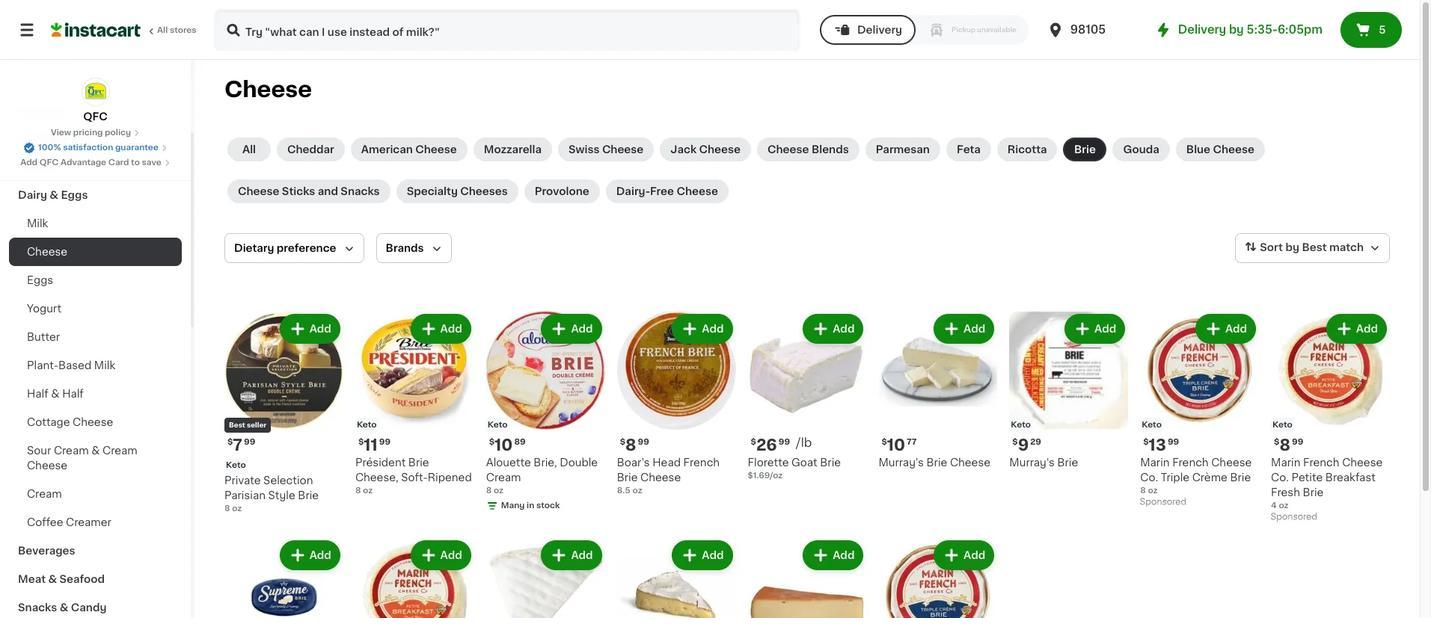 Task type: describe. For each thing, give the bounding box(es) containing it.
add qfc advantage card to save
[[20, 159, 162, 167]]

& for eggs
[[50, 190, 58, 201]]

french for 13
[[1173, 458, 1209, 468]]

swiss
[[569, 144, 600, 155]]

feta link
[[947, 138, 991, 162]]

head
[[653, 458, 681, 468]]

$ for murray's brie cheese
[[882, 438, 887, 447]]

100% satisfaction guarantee button
[[23, 139, 168, 154]]

private selection parisian style brie 8 oz
[[224, 476, 319, 513]]

cheese blends
[[768, 144, 849, 155]]

$ 9 29
[[1013, 438, 1042, 453]]

dietary preference button
[[224, 233, 364, 263]]

co. for 8
[[1271, 473, 1289, 483]]

provolone
[[535, 186, 589, 197]]

thanksgiving
[[18, 133, 90, 144]]

product group containing 13
[[1141, 311, 1259, 511]]

triple
[[1161, 473, 1190, 483]]

match
[[1330, 243, 1364, 253]]

florette
[[748, 458, 789, 468]]

parmesan link
[[866, 138, 941, 162]]

dairy-free cheese link
[[606, 180, 729, 204]]

99 for président brie cheese, soft‑ripened
[[379, 438, 391, 447]]

instacart logo image
[[51, 21, 141, 39]]

snacks & candy
[[18, 603, 107, 614]]

creamer
[[66, 518, 111, 528]]

style
[[268, 491, 295, 501]]

stores
[[170, 26, 197, 34]]

lists
[[42, 52, 68, 62]]

view pricing policy
[[51, 129, 131, 137]]

specialty
[[407, 186, 458, 197]]

$ 26 99
[[751, 438, 790, 453]]

delivery for delivery by 5:35-6:05pm
[[1178, 24, 1227, 35]]

keto for 11
[[357, 421, 377, 429]]

based
[[58, 361, 91, 371]]

service type group
[[820, 15, 1029, 45]]

$ 8 99 for boar's
[[620, 438, 649, 453]]

99 inside $ 26 99
[[779, 438, 790, 447]]

ricotta
[[1008, 144, 1047, 155]]

selection
[[263, 476, 313, 486]]

0 horizontal spatial snacks
[[18, 603, 57, 614]]

delivery by 5:35-6:05pm
[[1178, 24, 1323, 35]]

cheese inside "marin french cheese co. petite breakfast fresh brie 4 oz"
[[1343, 458, 1383, 468]]

cream link
[[9, 480, 182, 509]]

add inside 'link'
[[20, 159, 37, 167]]

blends
[[812, 144, 849, 155]]

breakfast
[[1326, 473, 1376, 483]]

keto for 13
[[1142, 421, 1162, 429]]

coffee creamer link
[[9, 509, 182, 537]]

gouda link
[[1113, 138, 1170, 162]]

$ 13 99
[[1144, 438, 1179, 453]]

parisian
[[224, 491, 266, 501]]

$1.69/oz
[[748, 472, 783, 480]]

mozzarella
[[484, 144, 542, 155]]

gouda
[[1124, 144, 1160, 155]]

sour
[[27, 446, 51, 456]]

milk link
[[9, 210, 182, 238]]

fresh
[[1271, 488, 1301, 498]]

ricotta link
[[997, 138, 1058, 162]]

dairy & eggs link
[[9, 181, 182, 210]]

petite
[[1292, 473, 1323, 483]]

candy
[[71, 603, 107, 614]]

marin for 8
[[1271, 458, 1301, 468]]

best for best match
[[1302, 243, 1327, 253]]

view
[[51, 129, 71, 137]]

$ 11 99
[[358, 438, 391, 453]]

président
[[355, 458, 406, 468]]

alouette
[[486, 458, 531, 468]]

11
[[364, 438, 378, 453]]

8 inside marin french cheese co. triple crème brie 8 oz
[[1141, 487, 1146, 495]]

6:05pm
[[1278, 24, 1323, 35]]

stock
[[537, 502, 560, 510]]

sort
[[1260, 243, 1283, 253]]

8 up "fresh"
[[1280, 438, 1291, 453]]

plant-based milk
[[27, 361, 115, 371]]

$ for boar's head french brie cheese
[[620, 438, 626, 447]]

brie inside brie link
[[1075, 144, 1096, 155]]

delivery button
[[820, 15, 916, 45]]

thanksgiving link
[[9, 124, 182, 153]]

8 inside the président brie cheese, soft‑ripened 8 oz
[[355, 487, 361, 495]]

crème
[[1193, 473, 1228, 483]]

produce
[[18, 162, 64, 172]]

product group containing 11
[[355, 311, 474, 498]]

product group containing 7
[[224, 311, 343, 515]]

9
[[1018, 438, 1029, 453]]

dietary
[[234, 243, 274, 254]]

snacks & candy link
[[9, 594, 182, 619]]

président brie cheese, soft‑ripened 8 oz
[[355, 458, 472, 495]]

in
[[527, 502, 535, 510]]

view pricing policy link
[[51, 127, 140, 139]]

blue cheese
[[1187, 144, 1255, 155]]

american cheese
[[361, 144, 457, 155]]

cheddar
[[287, 144, 334, 155]]

5:35-
[[1247, 24, 1278, 35]]

$ for marin french cheese co. triple crème brie
[[1144, 438, 1149, 447]]

29
[[1031, 438, 1042, 447]]

free
[[650, 186, 674, 197]]

soft‑ripened
[[401, 473, 472, 483]]

89
[[514, 438, 526, 447]]

murray's for 10
[[879, 458, 924, 468]]

yogurt
[[27, 304, 61, 314]]

99 for marin french cheese co. petite breakfast fresh brie
[[1292, 438, 1304, 447]]

100% satisfaction guarantee
[[38, 144, 159, 152]]

preference
[[277, 243, 336, 254]]

goat
[[792, 458, 818, 468]]

lists link
[[9, 42, 182, 72]]

specialty cheeses link
[[396, 180, 518, 204]]



Task type: locate. For each thing, give the bounding box(es) containing it.
french up triple
[[1173, 458, 1209, 468]]

0 vertical spatial eggs
[[61, 190, 88, 201]]

0 vertical spatial snacks
[[341, 186, 380, 197]]

cream down cottage cheese link
[[103, 446, 137, 456]]

99 up boar's
[[638, 438, 649, 447]]

keto for 9
[[1011, 421, 1031, 429]]

$ inside $ 10 89
[[489, 438, 495, 447]]

sponsored badge image inside product group
[[1141, 499, 1186, 507]]

by for sort
[[1286, 243, 1300, 253]]

best inside product group
[[229, 422, 245, 429]]

2 10 from the left
[[887, 438, 906, 453]]

cottage
[[27, 418, 70, 428]]

french up the petite
[[1304, 458, 1340, 468]]

4 99 from the left
[[779, 438, 790, 447]]

1 murray's from the left
[[879, 458, 924, 468]]

butter
[[27, 332, 60, 343]]

$ for marin french cheese co. petite breakfast fresh brie
[[1274, 438, 1280, 447]]

oz inside "marin french cheese co. petite breakfast fresh brie 4 oz"
[[1279, 502, 1289, 510]]

delivery inside delivery button
[[858, 25, 903, 35]]

brie inside the président brie cheese, soft‑ripened 8 oz
[[408, 458, 429, 468]]

yogurt link
[[9, 295, 182, 323]]

marin inside marin french cheese co. triple crème brie 8 oz
[[1141, 458, 1170, 468]]

milk right based
[[94, 361, 115, 371]]

oz inside boar's head french brie cheese 8.5 oz
[[633, 487, 643, 495]]

77
[[907, 438, 917, 447]]

& right meat
[[48, 575, 57, 585]]

sponsored badge image down triple
[[1141, 499, 1186, 507]]

by inside field
[[1286, 243, 1300, 253]]

oz inside marin french cheese co. triple crème brie 8 oz
[[1148, 487, 1158, 495]]

keto up $ 10 89
[[488, 421, 508, 429]]

eggs inside dairy & eggs link
[[61, 190, 88, 201]]

$ down the best seller
[[227, 438, 233, 447]]

sour cream & cream cheese
[[27, 446, 137, 471]]

snacks
[[341, 186, 380, 197], [18, 603, 57, 614]]

eggs down 'advantage'
[[61, 190, 88, 201]]

2 murray's from the left
[[1010, 458, 1055, 468]]

1 $ 8 99 from the left
[[620, 438, 649, 453]]

99 for marin french cheese co. triple crème brie
[[1168, 438, 1179, 447]]

half down plant-based milk
[[62, 389, 84, 400]]

& right dairy
[[50, 190, 58, 201]]

qfc logo image
[[81, 78, 110, 106]]

1 horizontal spatial marin
[[1271, 458, 1301, 468]]

qfc inside 'link'
[[39, 159, 59, 167]]

$ inside $ 26 99
[[751, 438, 756, 447]]

0 horizontal spatial all
[[157, 26, 168, 34]]

5 button
[[1341, 12, 1402, 48]]

13
[[1149, 438, 1167, 453]]

satisfaction
[[63, 144, 113, 152]]

blue cheese link
[[1176, 138, 1265, 162]]

marin up the petite
[[1271, 458, 1301, 468]]

6 $ from the left
[[882, 438, 887, 447]]

sticks
[[282, 186, 315, 197]]

qfc down the 100%
[[39, 159, 59, 167]]

best left match
[[1302, 243, 1327, 253]]

french inside "marin french cheese co. petite breakfast fresh brie 4 oz"
[[1304, 458, 1340, 468]]

0 horizontal spatial marin
[[1141, 458, 1170, 468]]

98105 button
[[1047, 9, 1137, 51]]

eggs up yogurt
[[27, 275, 53, 286]]

blue
[[1187, 144, 1211, 155]]

seller
[[247, 422, 267, 429]]

0 horizontal spatial half
[[27, 389, 48, 400]]

1 horizontal spatial eggs
[[61, 190, 88, 201]]

6 99 from the left
[[1292, 438, 1304, 447]]

99 right 13
[[1168, 438, 1179, 447]]

None search field
[[214, 9, 801, 51]]

8 down $ 13 99
[[1141, 487, 1146, 495]]

brie inside private selection parisian style brie 8 oz
[[298, 491, 319, 501]]

alouette brie, double cream 8 oz
[[486, 458, 598, 495]]

all for all
[[242, 144, 256, 155]]

$26.99 per pound element
[[748, 436, 867, 456]]

keto up the petite
[[1273, 421, 1293, 429]]

0 horizontal spatial co.
[[1141, 473, 1158, 483]]

milk inside plant-based milk 'link'
[[94, 361, 115, 371]]

2 $ 8 99 from the left
[[1274, 438, 1304, 453]]

$ 8 99 up the petite
[[1274, 438, 1304, 453]]

meat
[[18, 575, 46, 585]]

1 horizontal spatial $ 8 99
[[1274, 438, 1304, 453]]

boar's head french brie cheese 8.5 oz
[[617, 458, 720, 495]]

double
[[560, 458, 598, 468]]

milk
[[27, 219, 48, 229], [94, 361, 115, 371]]

sour cream & cream cheese link
[[9, 437, 182, 480]]

0 horizontal spatial eggs
[[27, 275, 53, 286]]

2 marin from the left
[[1271, 458, 1301, 468]]

2 co. from the left
[[1271, 473, 1289, 483]]

cream down cottage cheese
[[54, 446, 89, 456]]

cheese inside marin french cheese co. triple crème brie 8 oz
[[1212, 458, 1252, 468]]

1 marin from the left
[[1141, 458, 1170, 468]]

1 vertical spatial snacks
[[18, 603, 57, 614]]

10 left 89
[[495, 438, 513, 453]]

0 horizontal spatial milk
[[27, 219, 48, 229]]

$ up marin french cheese co. triple crème brie 8 oz
[[1144, 438, 1149, 447]]

0 horizontal spatial delivery
[[858, 25, 903, 35]]

all inside all stores link
[[157, 26, 168, 34]]

cheddar link
[[277, 138, 345, 162]]

0 vertical spatial milk
[[27, 219, 48, 229]]

best left seller
[[229, 422, 245, 429]]

add qfc advantage card to save link
[[20, 157, 170, 169]]

sponsored badge image
[[1141, 499, 1186, 507], [1271, 514, 1317, 522]]

1 horizontal spatial milk
[[94, 361, 115, 371]]

oz inside the président brie cheese, soft‑ripened 8 oz
[[363, 487, 373, 495]]

best inside field
[[1302, 243, 1327, 253]]

snacks down meat
[[18, 603, 57, 614]]

0 vertical spatial best
[[1302, 243, 1327, 253]]

best seller
[[229, 422, 267, 429]]

all stores
[[157, 26, 197, 34]]

1 half from the left
[[27, 389, 48, 400]]

$ 8 99
[[620, 438, 649, 453], [1274, 438, 1304, 453]]

98105
[[1071, 24, 1106, 35]]

marin
[[1141, 458, 1170, 468], [1271, 458, 1301, 468]]

1 french from the left
[[684, 458, 720, 468]]

$ for alouette brie, double cream
[[489, 438, 495, 447]]

5 $ from the left
[[751, 438, 756, 447]]

$ up président
[[358, 438, 364, 447]]

murray's
[[879, 458, 924, 468], [1010, 458, 1055, 468]]

american cheese link
[[351, 138, 467, 162]]

99 up the petite
[[1292, 438, 1304, 447]]

oz down cheese, at the left of page
[[363, 487, 373, 495]]

100%
[[38, 144, 61, 152]]

$ up boar's
[[620, 438, 626, 447]]

best for best seller
[[229, 422, 245, 429]]

1 vertical spatial milk
[[94, 361, 115, 371]]

1 vertical spatial eggs
[[27, 275, 53, 286]]

american
[[361, 144, 413, 155]]

milk down dairy
[[27, 219, 48, 229]]

cheese blends link
[[757, 138, 860, 162]]

recipes link
[[9, 96, 182, 124]]

8 down cheese, at the left of page
[[355, 487, 361, 495]]

dairy
[[18, 190, 47, 201]]

1 horizontal spatial all
[[242, 144, 256, 155]]

milk inside milk link
[[27, 219, 48, 229]]

cheese sticks and snacks
[[238, 186, 380, 197]]

& up cottage
[[51, 389, 60, 400]]

provolone link
[[524, 180, 600, 204]]

/lb
[[796, 437, 812, 449]]

product group containing 9
[[1010, 311, 1129, 471]]

2 $ from the left
[[358, 438, 364, 447]]

all link
[[227, 138, 271, 162]]

$ up alouette
[[489, 438, 495, 447]]

co.
[[1141, 473, 1158, 483], [1271, 473, 1289, 483]]

keto up 13
[[1142, 421, 1162, 429]]

specialty cheeses
[[407, 186, 508, 197]]

brie inside boar's head french brie cheese 8.5 oz
[[617, 473, 638, 483]]

2 horizontal spatial french
[[1304, 458, 1340, 468]]

8 down alouette
[[486, 487, 492, 495]]

half down plant-
[[27, 389, 48, 400]]

oz up the many
[[494, 487, 504, 495]]

3 99 from the left
[[638, 438, 649, 447]]

brie inside marin french cheese co. triple crème brie 8 oz
[[1231, 473, 1251, 483]]

sponsored badge image down 4
[[1271, 514, 1317, 522]]

murray's for 9
[[1010, 458, 1055, 468]]

99 right 26
[[779, 438, 790, 447]]

half & half
[[27, 389, 84, 400]]

& down cottage cheese link
[[91, 446, 100, 456]]

all for all stores
[[157, 26, 168, 34]]

all left the cheddar link
[[242, 144, 256, 155]]

meat & seafood
[[18, 575, 105, 585]]

8 inside alouette brie, double cream 8 oz
[[486, 487, 492, 495]]

private
[[224, 476, 261, 486]]

oz down 13
[[1148, 487, 1158, 495]]

keto up 11
[[357, 421, 377, 429]]

99 inside "$ 7 99"
[[244, 438, 255, 447]]

0 horizontal spatial murray's
[[879, 458, 924, 468]]

sort by
[[1260, 243, 1300, 253]]

brie inside "marin french cheese co. petite breakfast fresh brie 4 oz"
[[1303, 488, 1324, 498]]

eggs
[[61, 190, 88, 201], [27, 275, 53, 286]]

brands
[[386, 243, 424, 254]]

cottage cheese link
[[9, 409, 182, 437]]

0 horizontal spatial 10
[[495, 438, 513, 453]]

french right head
[[684, 458, 720, 468]]

french inside boar's head french brie cheese 8.5 oz
[[684, 458, 720, 468]]

99 inside $ 13 99
[[1168, 438, 1179, 447]]

$ 10 77
[[882, 438, 917, 453]]

and
[[318, 186, 338, 197]]

$ inside $ 9 29
[[1013, 438, 1018, 447]]

0 vertical spatial all
[[157, 26, 168, 34]]

2 half from the left
[[62, 389, 84, 400]]

1 horizontal spatial by
[[1286, 243, 1300, 253]]

& for candy
[[60, 603, 68, 614]]

cheese link
[[9, 238, 182, 266]]

$ left 77
[[882, 438, 887, 447]]

sponsored badge image for 8
[[1271, 514, 1317, 522]]

marin down 13
[[1141, 458, 1170, 468]]

co. inside "marin french cheese co. petite breakfast fresh brie 4 oz"
[[1271, 473, 1289, 483]]

$ for murray's brie
[[1013, 438, 1018, 447]]

1 $ from the left
[[227, 438, 233, 447]]

1 vertical spatial all
[[242, 144, 256, 155]]

99 inside $ 11 99
[[379, 438, 391, 447]]

1 vertical spatial by
[[1286, 243, 1300, 253]]

plant-based milk link
[[9, 352, 182, 380]]

7 $ from the left
[[1013, 438, 1018, 447]]

snacks right and
[[341, 186, 380, 197]]

murray's brie
[[1010, 458, 1078, 468]]

dairy-free cheese
[[616, 186, 718, 197]]

& for seafood
[[48, 575, 57, 585]]

4 $ from the left
[[620, 438, 626, 447]]

1 horizontal spatial delivery
[[1178, 24, 1227, 35]]

qfc up 'view pricing policy' link
[[83, 111, 108, 122]]

brie inside 'florette goat brie $1.69/oz'
[[820, 458, 841, 468]]

$ inside $ 11 99
[[358, 438, 364, 447]]

$ 8 99 for marin
[[1274, 438, 1304, 453]]

3 french from the left
[[1304, 458, 1340, 468]]

& left candy
[[60, 603, 68, 614]]

eggs link
[[9, 266, 182, 295]]

$ up florette on the bottom right of page
[[751, 438, 756, 447]]

10 left 77
[[887, 438, 906, 453]]

1 99 from the left
[[244, 438, 255, 447]]

cream up coffee
[[27, 489, 62, 500]]

murray's inside product group
[[1010, 458, 1055, 468]]

1 horizontal spatial qfc
[[83, 111, 108, 122]]

1 horizontal spatial snacks
[[341, 186, 380, 197]]

99 right 11
[[379, 438, 391, 447]]

best match
[[1302, 243, 1364, 253]]

8 down parisian
[[224, 505, 230, 513]]

co. left triple
[[1141, 473, 1158, 483]]

eggs inside eggs "link"
[[27, 275, 53, 286]]

1 10 from the left
[[495, 438, 513, 453]]

8 up boar's
[[626, 438, 636, 453]]

cottage cheese
[[27, 418, 113, 428]]

$ inside $ 10 77
[[882, 438, 887, 447]]

keto
[[357, 421, 377, 429], [488, 421, 508, 429], [1011, 421, 1031, 429], [1142, 421, 1162, 429], [1273, 421, 1293, 429], [226, 462, 246, 470]]

cheese inside 'link'
[[1213, 144, 1255, 155]]

0 horizontal spatial by
[[1229, 24, 1244, 35]]

swiss cheese
[[569, 144, 644, 155]]

french for 8
[[1304, 458, 1340, 468]]

marin french cheese co. triple crème brie 8 oz
[[1141, 458, 1252, 495]]

marin inside "marin french cheese co. petite breakfast fresh brie 4 oz"
[[1271, 458, 1301, 468]]

beverages link
[[9, 537, 182, 566]]

0 vertical spatial sponsored badge image
[[1141, 499, 1186, 507]]

1 horizontal spatial 10
[[887, 438, 906, 453]]

1 horizontal spatial french
[[1173, 458, 1209, 468]]

qfc
[[83, 111, 108, 122], [39, 159, 59, 167]]

8 $ from the left
[[1144, 438, 1149, 447]]

0 horizontal spatial sponsored badge image
[[1141, 499, 1186, 507]]

$ 10 89
[[489, 438, 526, 453]]

10 for $ 10 89
[[495, 438, 513, 453]]

cream inside alouette brie, double cream 8 oz
[[486, 473, 521, 483]]

9 $ from the left
[[1274, 438, 1280, 447]]

10 for $ 10 77
[[887, 438, 906, 453]]

$ for président brie cheese, soft‑ripened
[[358, 438, 364, 447]]

4
[[1271, 502, 1277, 510]]

oz right 8.5
[[633, 487, 643, 495]]

delivery by 5:35-6:05pm link
[[1155, 21, 1323, 39]]

co. inside marin french cheese co. triple crème brie 8 oz
[[1141, 473, 1158, 483]]

& for half
[[51, 389, 60, 400]]

meat & seafood link
[[9, 566, 182, 594]]

keto for 8
[[1273, 421, 1293, 429]]

$ inside "$ 7 99"
[[227, 438, 233, 447]]

2 french from the left
[[1173, 458, 1209, 468]]

all left stores
[[157, 26, 168, 34]]

murray's down $ 9 29 at the right
[[1010, 458, 1055, 468]]

$ inside $ 13 99
[[1144, 438, 1149, 447]]

oz inside alouette brie, double cream 8 oz
[[494, 487, 504, 495]]

oz inside private selection parisian style brie 8 oz
[[232, 505, 242, 513]]

0 horizontal spatial french
[[684, 458, 720, 468]]

oz right 4
[[1279, 502, 1289, 510]]

murray's brie cheese
[[879, 458, 991, 468]]

butter link
[[9, 323, 182, 352]]

1 co. from the left
[[1141, 473, 1158, 483]]

1 horizontal spatial sponsored badge image
[[1271, 514, 1317, 522]]

swiss cheese link
[[558, 138, 654, 162]]

by left '5:35-'
[[1229, 24, 1244, 35]]

keto up private
[[226, 462, 246, 470]]

0 horizontal spatial qfc
[[39, 159, 59, 167]]

coffee creamer
[[27, 518, 111, 528]]

by for delivery
[[1229, 24, 1244, 35]]

product group containing 26
[[748, 311, 867, 483]]

by right sort
[[1286, 243, 1300, 253]]

recipes
[[18, 105, 62, 115]]

many in stock
[[501, 502, 560, 510]]

all inside all 'link'
[[242, 144, 256, 155]]

oz down parisian
[[232, 505, 242, 513]]

delivery for delivery
[[858, 25, 903, 35]]

0 horizontal spatial $ 8 99
[[620, 438, 649, 453]]

marin for 13
[[1141, 458, 1170, 468]]

advantage
[[61, 159, 106, 167]]

$ 8 99 up boar's
[[620, 438, 649, 453]]

1 vertical spatial sponsored badge image
[[1271, 514, 1317, 522]]

2 99 from the left
[[379, 438, 391, 447]]

product group
[[224, 311, 343, 515], [355, 311, 474, 498], [486, 311, 605, 516], [617, 311, 736, 498], [748, 311, 867, 483], [879, 311, 998, 471], [1010, 311, 1129, 471], [1141, 311, 1259, 511], [1271, 311, 1390, 526], [224, 538, 343, 619], [355, 538, 474, 619], [486, 538, 605, 619], [617, 538, 736, 619], [748, 538, 867, 619], [879, 538, 998, 619]]

keto up 9
[[1011, 421, 1031, 429]]

Best match Sort by field
[[1236, 233, 1390, 263]]

8 inside private selection parisian style brie 8 oz
[[224, 505, 230, 513]]

1 horizontal spatial co.
[[1271, 473, 1289, 483]]

0 horizontal spatial best
[[229, 422, 245, 429]]

sponsored badge image for 13
[[1141, 499, 1186, 507]]

cheese inside the sour cream & cream cheese
[[27, 461, 67, 471]]

5 99 from the left
[[1168, 438, 1179, 447]]

keto for 10
[[488, 421, 508, 429]]

cheese,
[[355, 473, 399, 483]]

cheese inside boar's head french brie cheese 8.5 oz
[[641, 473, 681, 483]]

3 $ from the left
[[489, 438, 495, 447]]

french inside marin french cheese co. triple crème brie 8 oz
[[1173, 458, 1209, 468]]

brie
[[1075, 144, 1096, 155], [408, 458, 429, 468], [820, 458, 841, 468], [927, 458, 948, 468], [1058, 458, 1078, 468], [617, 473, 638, 483], [1231, 473, 1251, 483], [1303, 488, 1324, 498], [298, 491, 319, 501]]

1 horizontal spatial murray's
[[1010, 458, 1055, 468]]

99 for boar's head french brie cheese
[[638, 438, 649, 447]]

0 vertical spatial by
[[1229, 24, 1244, 35]]

& inside the sour cream & cream cheese
[[91, 446, 100, 456]]

Search field
[[216, 10, 799, 49]]

1 horizontal spatial best
[[1302, 243, 1327, 253]]

best
[[1302, 243, 1327, 253], [229, 422, 245, 429]]

1 horizontal spatial half
[[62, 389, 84, 400]]

murray's down $ 10 77
[[879, 458, 924, 468]]

99 right 7
[[244, 438, 255, 447]]

1 vertical spatial best
[[229, 422, 245, 429]]

co. for 13
[[1141, 473, 1158, 483]]

$ left 29
[[1013, 438, 1018, 447]]

co. up "fresh"
[[1271, 473, 1289, 483]]

1 vertical spatial qfc
[[39, 159, 59, 167]]

cream down alouette
[[486, 473, 521, 483]]

jack
[[671, 144, 697, 155]]

$ up "fresh"
[[1274, 438, 1280, 447]]

0 vertical spatial qfc
[[83, 111, 108, 122]]



Task type: vqa. For each thing, say whether or not it's contained in the screenshot.
the rightmost Fenty
no



